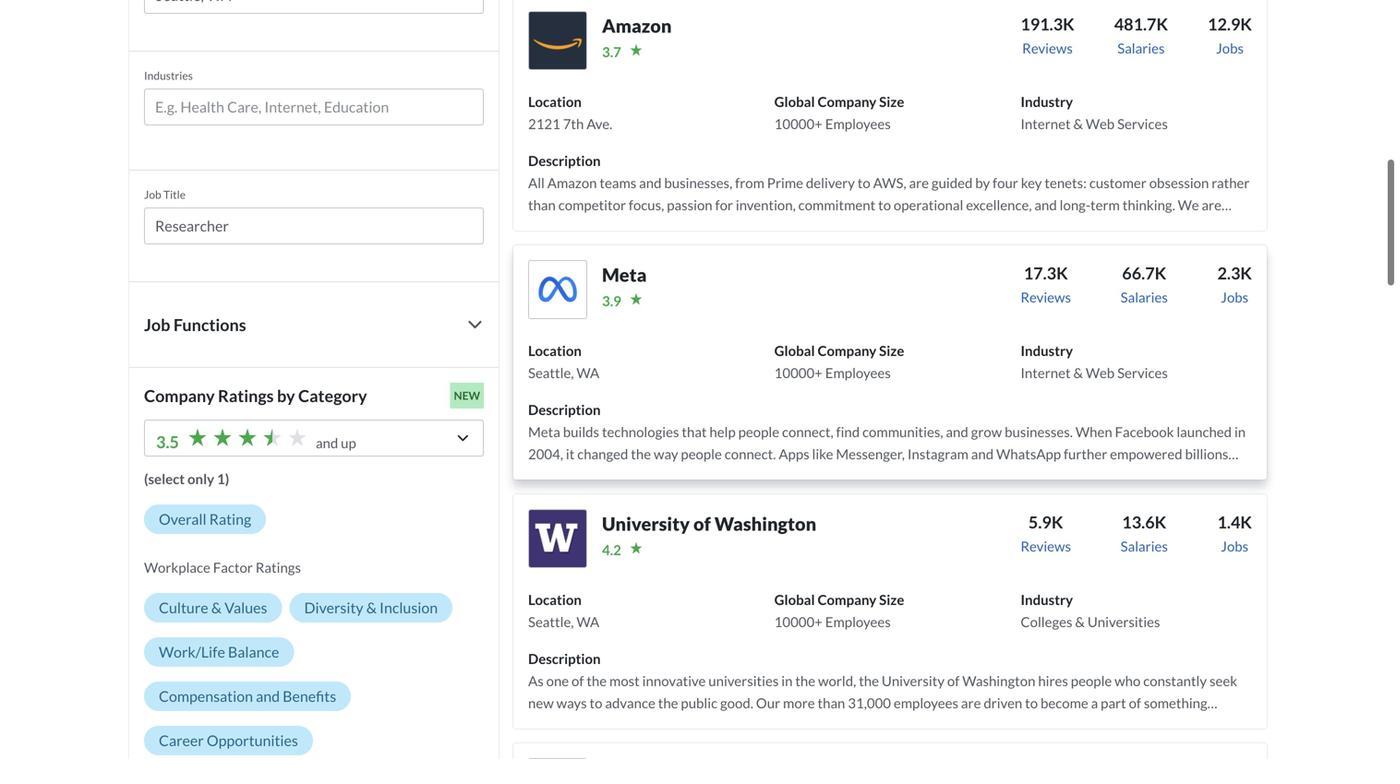 Task type: locate. For each thing, give the bounding box(es) containing it.
amazon
[[602, 15, 672, 37], [547, 174, 597, 191]]

industry for university of washington
[[1021, 592, 1073, 608]]

global up connect,
[[774, 342, 815, 359]]

0 vertical spatial web
[[1086, 115, 1115, 132]]

0 horizontal spatial by
[[277, 386, 295, 406]]

services up facebook
[[1117, 365, 1168, 381]]

1 horizontal spatial meta
[[602, 264, 647, 286]]

1 horizontal spatial help
[[710, 424, 736, 440]]

global company size 10000+ employees for meta
[[774, 342, 904, 381]]

location down university of washington image
[[528, 592, 582, 608]]

description inside description all amazon teams and businesses, from prime delivery to aws, are guided by four key tenets: customer obsession rather than competitor focus, passion for invention, commitment to operational excellence, and long-term thinking.    we are driven by the excitement of building technologies, inventing products, and providing services that transform the way our customers live their lives and run their businesses.
[[528, 152, 601, 169]]

description inside the description meta builds technologies that help people connect, find communities, and grow businesses. when facebook launched in 2004, it changed the way people connect. apps like messenger, instagram and whatsapp further empowered billions around the world. now, meta is moving beyond 2d screens toward immersive experiences like augmented and virtual reality to help build the next evolution in social technology.
[[528, 402, 601, 418]]

meta
[[602, 264, 647, 286], [528, 424, 560, 440], [672, 468, 704, 485]]

competitor
[[558, 197, 626, 213]]

and down grow
[[971, 446, 994, 463]]

1 location from the top
[[528, 93, 582, 110]]

grow
[[971, 424, 1002, 440]]

1 vertical spatial global
[[774, 342, 815, 359]]

size for meta
[[879, 342, 904, 359]]

2 vertical spatial global
[[774, 592, 815, 608]]

meta up the 3.9
[[602, 264, 647, 286]]

2 vertical spatial industry
[[1021, 592, 1073, 608]]

company for meta
[[818, 342, 877, 359]]

are up the 'operational'
[[909, 174, 929, 191]]

0 vertical spatial amazon
[[602, 15, 672, 37]]

and left run
[[680, 241, 702, 258]]

1 vertical spatial are
[[1202, 197, 1222, 213]]

0 vertical spatial like
[[812, 446, 833, 463]]

2 global from the top
[[774, 342, 815, 359]]

1 horizontal spatial their
[[729, 241, 758, 258]]

1 employees from the top
[[825, 115, 891, 132]]

none field for job title
[[144, 208, 484, 252]]

empowered
[[1110, 446, 1182, 463]]

1 vertical spatial amazon
[[547, 174, 597, 191]]

location seattle, wa down meta image
[[528, 342, 599, 381]]

0 vertical spatial services
[[1117, 115, 1168, 132]]

internet for amazon
[[1021, 115, 1071, 132]]

jobs
[[1216, 40, 1244, 56], [1221, 289, 1249, 306], [1221, 538, 1249, 555]]

1 vertical spatial salaries
[[1121, 289, 1168, 306]]

amazon image
[[528, 11, 587, 70]]

0 vertical spatial size
[[879, 93, 904, 110]]

1 vertical spatial size
[[879, 342, 904, 359]]

jobs inside 12.9k jobs
[[1216, 40, 1244, 56]]

1 vertical spatial description
[[528, 402, 601, 418]]

compensation
[[159, 688, 253, 706]]

None field
[[144, 0, 484, 21], [144, 89, 484, 133], [144, 208, 484, 252]]

& for meta
[[1073, 365, 1083, 381]]

and left benefits
[[256, 688, 280, 706]]

salaries down 66.7k
[[1121, 289, 1168, 306]]

web up the customer
[[1086, 115, 1115, 132]]

reviews down 5.9k
[[1021, 538, 1071, 555]]

reviews for university of washington
[[1021, 538, 1071, 555]]

launched
[[1177, 424, 1232, 440]]

2 employees from the top
[[825, 365, 891, 381]]

1 vertical spatial that
[[682, 424, 707, 440]]

and left up
[[316, 435, 338, 451]]

0 vertical spatial reviews
[[1022, 40, 1073, 56]]

0 vertical spatial that
[[1085, 219, 1110, 235]]

3 global from the top
[[774, 592, 815, 608]]

meta up next
[[672, 468, 704, 485]]

1 description from the top
[[528, 152, 601, 169]]

new
[[454, 389, 480, 402]]

&
[[1073, 115, 1083, 132], [1073, 365, 1083, 381], [211, 599, 222, 617], [366, 599, 377, 617], [1075, 614, 1085, 631]]

jobs down 12.9k
[[1216, 40, 1244, 56]]

and left virtual at the bottom of the page
[[1166, 468, 1188, 485]]

1 vertical spatial web
[[1086, 365, 1115, 381]]

& inside industry colleges & universities
[[1075, 614, 1085, 631]]

wa up the builds
[[577, 365, 599, 381]]

2 seattle, from the top
[[528, 614, 574, 631]]

3 employees from the top
[[825, 614, 891, 631]]

1 horizontal spatial are
[[1202, 197, 1222, 213]]

481.7k salaries
[[1114, 14, 1168, 56]]

up
[[341, 435, 356, 451]]

job inside button
[[144, 315, 170, 335]]

2 vertical spatial none field
[[144, 208, 484, 252]]

3 industry from the top
[[1021, 592, 1073, 608]]

salaries for amazon
[[1117, 40, 1165, 56]]

2 services from the top
[[1117, 365, 1168, 381]]

their down excitement
[[618, 241, 647, 258]]

help down "world."
[[586, 490, 612, 507]]

7th
[[563, 115, 584, 132]]

culture
[[159, 599, 208, 617]]

job left functions
[[144, 315, 170, 335]]

2 size from the top
[[879, 342, 904, 359]]

of down passion
[[680, 219, 692, 235]]

industry down '191.3k reviews' in the top of the page
[[1021, 93, 1073, 110]]

0 horizontal spatial help
[[586, 490, 612, 507]]

transform
[[1112, 219, 1173, 235]]

the down technologies
[[631, 446, 651, 463]]

run
[[705, 241, 726, 258]]

meta up 2004,
[[528, 424, 560, 440]]

2 horizontal spatial meta
[[672, 468, 704, 485]]

1 horizontal spatial of
[[693, 513, 711, 535]]

way up now,
[[654, 446, 678, 463]]

2 wa from the top
[[577, 614, 599, 631]]

the down competitor
[[587, 219, 607, 235]]

3 size from the top
[[879, 592, 904, 608]]

2 job from the top
[[144, 315, 170, 335]]

1 horizontal spatial amazon
[[602, 15, 672, 37]]

seattle,
[[528, 365, 574, 381], [528, 614, 574, 631]]

1 horizontal spatial people
[[738, 424, 779, 440]]

1 global company size 10000+ employees from the top
[[774, 93, 904, 132]]

0 vertical spatial global
[[774, 93, 815, 110]]

global
[[774, 93, 815, 110], [774, 342, 815, 359], [774, 592, 815, 608]]

1 horizontal spatial way
[[1198, 219, 1223, 235]]

1 wa from the top
[[577, 365, 599, 381]]

industry down 17.3k reviews
[[1021, 342, 1073, 359]]

amazon up 3.7
[[602, 15, 672, 37]]

2 web from the top
[[1086, 365, 1115, 381]]

2 10000+ from the top
[[774, 365, 823, 381]]

way left the our
[[1198, 219, 1223, 235]]

industry internet & web services up when
[[1021, 342, 1168, 381]]

1 vertical spatial jobs
[[1221, 289, 1249, 306]]

people
[[738, 424, 779, 440], [681, 446, 722, 463]]

10000+ for meta
[[774, 365, 823, 381]]

industry inside industry colleges & universities
[[1021, 592, 1073, 608]]

salaries for university of washington
[[1121, 538, 1168, 555]]

overall
[[159, 511, 206, 529]]

1 industry from the top
[[1021, 93, 1073, 110]]

amazon inside description all amazon teams and businesses, from prime delivery to aws, are guided by four key tenets: customer obsession rather than competitor focus, passion for invention, commitment to operational excellence, and long-term thinking.    we are driven by the excitement of building technologies, inventing products, and providing services that transform the way our customers live their lives and run their businesses.
[[547, 174, 597, 191]]

around
[[528, 468, 572, 485]]

0 vertical spatial description
[[528, 152, 601, 169]]

operational
[[894, 197, 963, 213]]

live
[[594, 241, 615, 258]]

long-
[[1060, 197, 1091, 213]]

job functions
[[144, 315, 246, 335]]

0 vertical spatial job
[[144, 188, 161, 201]]

global for amazon
[[774, 93, 815, 110]]

providing
[[973, 219, 1030, 235]]

& right colleges
[[1075, 614, 1085, 631]]

3 10000+ from the top
[[774, 614, 823, 631]]

5.9k reviews
[[1021, 512, 1071, 555]]

1 vertical spatial in
[[759, 490, 770, 507]]

like up 2d
[[812, 446, 833, 463]]

2 none field from the top
[[144, 89, 484, 133]]

businesses.
[[761, 241, 829, 258], [1005, 424, 1073, 440]]

are right we at the top right of the page
[[1202, 197, 1222, 213]]

to
[[858, 174, 870, 191], [878, 197, 891, 213], [570, 490, 583, 507]]

1 vertical spatial location
[[528, 342, 582, 359]]

0 vertical spatial 10000+
[[774, 115, 823, 132]]

people up connect.
[[738, 424, 779, 440]]

1 vertical spatial none field
[[144, 89, 484, 133]]

businesses. inside the description meta builds technologies that help people connect, find communities, and grow businesses. when facebook launched in 2004, it changed the way people connect. apps like messenger, instagram and whatsapp further empowered billions around the world. now, meta is moving beyond 2d screens toward immersive experiences like augmented and virtual reality to help build the next evolution in social technology.
[[1005, 424, 1073, 440]]

2 vertical spatial meta
[[672, 468, 704, 485]]

to right reality at bottom left
[[570, 490, 583, 507]]

global down "washington"
[[774, 592, 815, 608]]

businesses. up whatsapp
[[1005, 424, 1073, 440]]

1 job from the top
[[144, 188, 161, 201]]

world.
[[597, 468, 635, 485]]

1 vertical spatial job
[[144, 315, 170, 335]]

2 location seattle, wa from the top
[[528, 592, 599, 631]]

2 vertical spatial size
[[879, 592, 904, 608]]

1 internet from the top
[[1021, 115, 1071, 132]]

2 their from the left
[[729, 241, 758, 258]]

seattle, up the builds
[[528, 365, 574, 381]]

amazon up competitor
[[547, 174, 597, 191]]

2 industry internet & web services from the top
[[1021, 342, 1168, 381]]

to left aws,
[[858, 174, 870, 191]]

internet up key at the right top of page
[[1021, 115, 1071, 132]]

size for university of washington
[[879, 592, 904, 608]]

& up when
[[1073, 365, 1083, 381]]

job left title
[[144, 188, 161, 201]]

1 vertical spatial businesses.
[[1005, 424, 1073, 440]]

0 horizontal spatial amazon
[[547, 174, 597, 191]]

by left four
[[975, 174, 990, 191]]

0 vertical spatial way
[[1198, 219, 1223, 235]]

1 location seattle, wa from the top
[[528, 342, 599, 381]]

0 vertical spatial are
[[909, 174, 929, 191]]

2 vertical spatial salaries
[[1121, 538, 1168, 555]]

0 vertical spatial internet
[[1021, 115, 1071, 132]]

customer
[[1089, 174, 1147, 191]]

web up when
[[1086, 365, 1115, 381]]

0 vertical spatial industry internet & web services
[[1021, 93, 1168, 132]]

2 global company size 10000+ employees from the top
[[774, 342, 904, 381]]

0 horizontal spatial of
[[680, 219, 692, 235]]

jobs inside 1.4k jobs
[[1221, 538, 1249, 555]]

of
[[680, 219, 692, 235], [693, 513, 711, 535]]

their
[[618, 241, 647, 258], [729, 241, 758, 258]]

description
[[528, 152, 601, 169], [528, 402, 601, 418], [528, 651, 601, 667]]

help up connect.
[[710, 424, 736, 440]]

global for meta
[[774, 342, 815, 359]]

industry colleges & universities
[[1021, 592, 1160, 631]]

3 location from the top
[[528, 592, 582, 608]]

location for university of washington
[[528, 592, 582, 608]]

0 horizontal spatial people
[[681, 446, 722, 463]]

work/life balance button
[[144, 638, 294, 667]]

1 vertical spatial 10000+
[[774, 365, 823, 381]]

2 description from the top
[[528, 402, 601, 418]]

reality
[[528, 490, 567, 507]]

0 horizontal spatial meta
[[528, 424, 560, 440]]

internet up whatsapp
[[1021, 365, 1071, 381]]

meta image
[[528, 260, 587, 319]]

web for amazon
[[1086, 115, 1115, 132]]

by down competitor
[[570, 219, 584, 235]]

wa down university of washington image
[[577, 614, 599, 631]]

the down it
[[574, 468, 594, 485]]

of down next
[[693, 513, 711, 535]]

by left category
[[277, 386, 295, 406]]

12.9k jobs
[[1208, 14, 1252, 56]]

1 vertical spatial global company size 10000+ employees
[[774, 342, 904, 381]]

and
[[639, 174, 662, 191], [1035, 197, 1057, 213], [947, 219, 970, 235], [680, 241, 702, 258], [946, 424, 968, 440], [316, 435, 338, 451], [971, 446, 994, 463], [1166, 468, 1188, 485], [256, 688, 280, 706]]

jobs for meta
[[1221, 289, 1249, 306]]

1 seattle, from the top
[[528, 365, 574, 381]]

reviews
[[1022, 40, 1073, 56], [1021, 289, 1071, 306], [1021, 538, 1071, 555]]

global company size 10000+ employees for university of washington
[[774, 592, 904, 631]]

industry internet & web services for amazon
[[1021, 93, 1168, 132]]

workplace
[[144, 559, 210, 576]]

overall rating
[[159, 511, 251, 529]]

1 horizontal spatial that
[[1085, 219, 1110, 235]]

2 vertical spatial to
[[570, 490, 583, 507]]

salaries down 481.7k
[[1117, 40, 1165, 56]]

changed
[[577, 446, 628, 463]]

ratings
[[218, 386, 274, 406], [256, 559, 301, 576]]

2 industry from the top
[[1021, 342, 1073, 359]]

job functions button
[[144, 312, 484, 338]]

jobs inside 2.3k jobs
[[1221, 289, 1249, 306]]

1 industry internet & web services from the top
[[1021, 93, 1168, 132]]

global up prime
[[774, 93, 815, 110]]

job for job functions
[[144, 315, 170, 335]]

0 vertical spatial people
[[738, 424, 779, 440]]

like down further
[[1071, 468, 1092, 485]]

ratings down functions
[[218, 386, 274, 406]]

0 vertical spatial meta
[[602, 264, 647, 286]]

5.9k
[[1029, 512, 1063, 533]]

0 vertical spatial to
[[858, 174, 870, 191]]

reviews for amazon
[[1022, 40, 1073, 56]]

are
[[909, 174, 929, 191], [1202, 197, 1222, 213]]

internet
[[1021, 115, 1071, 132], [1021, 365, 1071, 381]]

that up is at the right bottom of the page
[[682, 424, 707, 440]]

factor
[[213, 559, 253, 576]]

jobs down 1.4k on the right bottom of the page
[[1221, 538, 1249, 555]]

location for meta
[[528, 342, 582, 359]]

2.3k jobs
[[1217, 263, 1252, 306]]

location up the 2121
[[528, 93, 582, 110]]

workplace factor ratings
[[144, 559, 301, 576]]

2 vertical spatial employees
[[825, 614, 891, 631]]

in
[[1234, 424, 1246, 440], [759, 490, 770, 507]]

aws,
[[873, 174, 906, 191]]

0 vertical spatial in
[[1234, 424, 1246, 440]]

10000+ for amazon
[[774, 115, 823, 132]]

3 none field from the top
[[144, 208, 484, 252]]

in left the social
[[759, 490, 770, 507]]

0 vertical spatial wa
[[577, 365, 599, 381]]

1 vertical spatial employees
[[825, 365, 891, 381]]

that inside description all amazon teams and businesses, from prime delivery to aws, are guided by four key tenets: customer obsession rather than competitor focus, passion for invention, commitment to operational excellence, and long-term thinking.    we are driven by the excitement of building technologies, inventing products, and providing services that transform the way our customers live their lives and run their businesses.
[[1085, 219, 1110, 235]]

0 vertical spatial ratings
[[218, 386, 274, 406]]

2 vertical spatial location
[[528, 592, 582, 608]]

location seattle, wa down university of washington image
[[528, 592, 599, 631]]

0 horizontal spatial in
[[759, 490, 770, 507]]

term
[[1091, 197, 1120, 213]]

0 horizontal spatial businesses.
[[761, 241, 829, 258]]

1 10000+ from the top
[[774, 115, 823, 132]]

reviews inside '191.3k reviews'
[[1022, 40, 1073, 56]]

0 vertical spatial of
[[680, 219, 692, 235]]

employees for meta
[[825, 365, 891, 381]]

businesses. inside description all amazon teams and businesses, from prime delivery to aws, are guided by four key tenets: customer obsession rather than competitor focus, passion for invention, commitment to operational excellence, and long-term thinking.    we are driven by the excitement of building technologies, inventing products, and providing services that transform the way our customers live their lives and run their businesses.
[[761, 241, 829, 258]]

help
[[710, 424, 736, 440], [586, 490, 612, 507]]

ratings right factor
[[256, 559, 301, 576]]

location inside location 2121 7th ave.
[[528, 93, 582, 110]]

1 vertical spatial services
[[1117, 365, 1168, 381]]

location 2121 7th ave.
[[528, 93, 612, 132]]

0 vertical spatial location
[[528, 93, 582, 110]]

1 vertical spatial seattle,
[[528, 614, 574, 631]]

1 vertical spatial internet
[[1021, 365, 1071, 381]]

1 none field from the top
[[144, 0, 484, 21]]

inventing
[[829, 219, 885, 235]]

1 vertical spatial wa
[[577, 614, 599, 631]]

0 vertical spatial location seattle, wa
[[528, 342, 599, 381]]

3 global company size 10000+ employees from the top
[[774, 592, 904, 631]]

experiences
[[996, 468, 1068, 485]]

to inside the description meta builds technologies that help people connect, find communities, and grow businesses. when facebook launched in 2004, it changed the way people connect. apps like messenger, instagram and whatsapp further empowered billions around the world. now, meta is moving beyond 2d screens toward immersive experiences like augmented and virtual reality to help build the next evolution in social technology.
[[570, 490, 583, 507]]

tenets:
[[1045, 174, 1087, 191]]

1 vertical spatial help
[[586, 490, 612, 507]]

12.9k
[[1208, 14, 1252, 34]]

2 location from the top
[[528, 342, 582, 359]]

0 vertical spatial salaries
[[1117, 40, 1165, 56]]

location down meta image
[[528, 342, 582, 359]]

moving
[[719, 468, 763, 485]]

that down the "term"
[[1085, 219, 1110, 235]]

services up the customer
[[1117, 115, 1168, 132]]

1 global from the top
[[774, 93, 815, 110]]

1 web from the top
[[1086, 115, 1115, 132]]

industry internet & web services up the customer
[[1021, 93, 1168, 132]]

0 vertical spatial none field
[[144, 0, 484, 21]]

& for university of washington
[[1075, 614, 1085, 631]]

1 vertical spatial reviews
[[1021, 289, 1071, 306]]

excellence,
[[966, 197, 1032, 213]]

1 size from the top
[[879, 93, 904, 110]]

salaries inside 481.7k salaries
[[1117, 40, 1165, 56]]

businesses. down technologies,
[[761, 241, 829, 258]]

0 vertical spatial by
[[975, 174, 990, 191]]

1 vertical spatial industry internet & web services
[[1021, 342, 1168, 381]]

2004,
[[528, 446, 563, 463]]

prime
[[767, 174, 803, 191]]

description for meta
[[528, 402, 601, 418]]

reviews down the 17.3k
[[1021, 289, 1071, 306]]

481.7k
[[1114, 14, 1168, 34]]

3 description from the top
[[528, 651, 601, 667]]

reviews for meta
[[1021, 289, 1071, 306]]

jobs down 2.3k
[[1221, 289, 1249, 306]]

by
[[975, 174, 990, 191], [570, 219, 584, 235], [277, 386, 295, 406]]

0 horizontal spatial their
[[618, 241, 647, 258]]

people up is at the right bottom of the page
[[681, 446, 722, 463]]

0 vertical spatial businesses.
[[761, 241, 829, 258]]

& up tenets:
[[1073, 115, 1083, 132]]

reviews down 191.3k
[[1022, 40, 1073, 56]]

2 internet from the top
[[1021, 365, 1071, 381]]

augmented
[[1095, 468, 1163, 485]]

internet for meta
[[1021, 365, 1071, 381]]

wa for university of washington
[[577, 614, 599, 631]]

location for amazon
[[528, 93, 582, 110]]

rating
[[209, 511, 251, 529]]

toward
[[884, 468, 927, 485]]

size for amazon
[[879, 93, 904, 110]]

wa for meta
[[577, 365, 599, 381]]

in right launched
[[1234, 424, 1246, 440]]

their right run
[[729, 241, 758, 258]]

1 services from the top
[[1117, 115, 1168, 132]]

1 horizontal spatial by
[[570, 219, 584, 235]]

none field for industries
[[144, 89, 484, 133]]

salaries down 13.6k
[[1121, 538, 1168, 555]]

0 vertical spatial industry
[[1021, 93, 1073, 110]]

career opportunities
[[159, 732, 298, 750]]

1 vertical spatial industry
[[1021, 342, 1073, 359]]

industry up colleges
[[1021, 592, 1073, 608]]

seattle, down university of washington image
[[528, 614, 574, 631]]

invention,
[[736, 197, 796, 213]]

1 vertical spatial way
[[654, 446, 678, 463]]

0 vertical spatial employees
[[825, 115, 891, 132]]

2 vertical spatial jobs
[[1221, 538, 1249, 555]]

2 horizontal spatial by
[[975, 174, 990, 191]]

employees for amazon
[[825, 115, 891, 132]]

1 horizontal spatial businesses.
[[1005, 424, 1073, 440]]

builds
[[563, 424, 599, 440]]

to down aws,
[[878, 197, 891, 213]]

2 vertical spatial 10000+
[[774, 614, 823, 631]]



Task type: describe. For each thing, give the bounding box(es) containing it.
(select
[[144, 471, 185, 487]]

build
[[614, 490, 645, 507]]

company for amazon
[[818, 93, 877, 110]]

and up
[[316, 435, 356, 451]]

0 horizontal spatial like
[[812, 446, 833, 463]]

services for amazon
[[1117, 115, 1168, 132]]

excitement
[[610, 219, 677, 235]]

next
[[670, 490, 697, 507]]

2121
[[528, 115, 560, 132]]

and up services
[[1035, 197, 1057, 213]]

university of washington image
[[528, 510, 587, 569]]

13.6k
[[1122, 512, 1166, 533]]

balance
[[228, 643, 279, 661]]

job for job title
[[144, 188, 161, 201]]

191.3k
[[1021, 14, 1074, 34]]

that inside the description meta builds technologies that help people connect, find communities, and grow businesses. when facebook launched in 2004, it changed the way people connect. apps like messenger, instagram and whatsapp further empowered billions around the world. now, meta is moving beyond 2d screens toward immersive experiences like augmented and virtual reality to help build the next evolution in social technology.
[[682, 424, 707, 440]]

further
[[1064, 446, 1107, 463]]

1 horizontal spatial to
[[858, 174, 870, 191]]

overall rating button
[[144, 505, 266, 535]]

none field location
[[144, 0, 484, 21]]

3.9
[[602, 293, 621, 309]]

whatsapp
[[996, 446, 1061, 463]]

compensation and benefits
[[159, 688, 336, 706]]

the down now,
[[647, 490, 667, 507]]

washington
[[714, 513, 816, 535]]

1 vertical spatial ratings
[[256, 559, 301, 576]]

none field industries
[[144, 89, 484, 133]]

1 their from the left
[[618, 241, 647, 258]]

1 horizontal spatial in
[[1234, 424, 1246, 440]]

none field job title
[[144, 208, 484, 252]]

employees for university of washington
[[825, 614, 891, 631]]

jobs for amazon
[[1216, 40, 1244, 56]]

1 vertical spatial people
[[681, 446, 722, 463]]

web for meta
[[1086, 365, 1115, 381]]

communities,
[[862, 424, 943, 440]]

culture & values
[[159, 599, 267, 617]]

1.4k jobs
[[1217, 512, 1252, 555]]

1.4k
[[1217, 512, 1252, 533]]

rather
[[1212, 174, 1250, 191]]

social
[[773, 490, 807, 507]]

only
[[187, 471, 214, 487]]

job title
[[144, 188, 186, 201]]

university of washington
[[602, 513, 816, 535]]

and up focus,
[[639, 174, 662, 191]]

and inside button
[[256, 688, 280, 706]]

billions
[[1185, 446, 1228, 463]]

location seattle, wa for university of washington
[[528, 592, 599, 631]]

diversity & inclusion button
[[289, 594, 453, 623]]

66.7k salaries
[[1121, 263, 1168, 306]]

now,
[[638, 468, 669, 485]]

teams
[[600, 174, 636, 191]]

passion
[[667, 197, 712, 213]]

& left inclusion
[[366, 599, 377, 617]]

0 vertical spatial help
[[710, 424, 736, 440]]

title
[[163, 188, 186, 201]]

way inside description all amazon teams and businesses, from prime delivery to aws, are guided by four key tenets: customer obsession rather than competitor focus, passion for invention, commitment to operational excellence, and long-term thinking.    we are driven by the excitement of building technologies, inventing products, and providing services that transform the way our customers live their lives and run their businesses.
[[1198, 219, 1223, 235]]

1 vertical spatial meta
[[528, 424, 560, 440]]

benefits
[[283, 688, 336, 706]]

instagram
[[908, 446, 968, 463]]

our
[[1225, 219, 1246, 235]]

10000+ for university of washington
[[774, 614, 823, 631]]

functions
[[173, 315, 246, 335]]

inclusion
[[380, 599, 438, 617]]

culture & values button
[[144, 594, 282, 623]]

career opportunities button
[[144, 727, 313, 756]]

13.6k salaries
[[1121, 512, 1168, 555]]

2 vertical spatial by
[[277, 386, 295, 406]]

evolution
[[700, 490, 757, 507]]

salaries for meta
[[1121, 289, 1168, 306]]

Industries field
[[155, 96, 473, 118]]

focus,
[[629, 197, 664, 213]]

it
[[566, 446, 575, 463]]

technology.
[[810, 490, 880, 507]]

and down the 'operational'
[[947, 219, 970, 235]]

industry for meta
[[1021, 342, 1073, 359]]

seattle, for university of washington
[[528, 614, 574, 631]]

technologies,
[[746, 219, 826, 235]]

connect,
[[782, 424, 833, 440]]

3.7
[[602, 43, 621, 60]]

0 horizontal spatial are
[[909, 174, 929, 191]]

1)
[[217, 471, 229, 487]]

services for meta
[[1117, 365, 1168, 381]]

four
[[993, 174, 1018, 191]]

location seattle, wa for meta
[[528, 342, 599, 381]]

when
[[1076, 424, 1112, 440]]

17.3k reviews
[[1021, 263, 1071, 306]]

services
[[1033, 219, 1082, 235]]

of inside description all amazon teams and businesses, from prime delivery to aws, are guided by four key tenets: customer obsession rather than competitor focus, passion for invention, commitment to operational excellence, and long-term thinking.    we are driven by the excitement of building technologies, inventing products, and providing services that transform the way our customers live their lives and run their businesses.
[[680, 219, 692, 235]]

& for amazon
[[1073, 115, 1083, 132]]

Location field
[[155, 0, 473, 6]]

colleges
[[1021, 614, 1072, 631]]

connect.
[[725, 446, 776, 463]]

& left values
[[211, 599, 222, 617]]

thinking.
[[1123, 197, 1175, 213]]

work/life
[[159, 643, 225, 661]]

diversity
[[304, 599, 363, 617]]

seattle, for meta
[[528, 365, 574, 381]]

customers
[[528, 241, 591, 258]]

facebook
[[1115, 424, 1174, 440]]

industries
[[144, 69, 193, 82]]

1 vertical spatial like
[[1071, 468, 1092, 485]]

1 vertical spatial of
[[693, 513, 711, 535]]

66.7k
[[1122, 263, 1166, 283]]

industry for amazon
[[1021, 93, 1073, 110]]

description all amazon teams and businesses, from prime delivery to aws, are guided by four key tenets: customer obsession rather than competitor focus, passion for invention, commitment to operational excellence, and long-term thinking.    we are driven by the excitement of building technologies, inventing products, and providing services that transform the way our customers live their lives and run their businesses.
[[528, 152, 1250, 258]]

businesses,
[[664, 174, 732, 191]]

3.5
[[156, 432, 179, 452]]

191.3k reviews
[[1021, 14, 1074, 56]]

virtual
[[1191, 468, 1230, 485]]

company for university of washington
[[818, 592, 877, 608]]

messenger,
[[836, 446, 905, 463]]

universities
[[1088, 614, 1160, 631]]

description for amazon
[[528, 152, 601, 169]]

guided
[[932, 174, 973, 191]]

Job Title field
[[155, 215, 473, 237]]

industry internet & web services for meta
[[1021, 342, 1168, 381]]

description meta builds technologies that help people connect, find communities, and grow businesses. when facebook launched in 2004, it changed the way people connect. apps like messenger, instagram and whatsapp further empowered billions around the world. now, meta is moving beyond 2d screens toward immersive experiences like augmented and virtual reality to help build the next evolution in social technology.
[[528, 402, 1246, 507]]

global company size 10000+ employees for amazon
[[774, 93, 904, 132]]

1 vertical spatial by
[[570, 219, 584, 235]]

jobs for university of washington
[[1221, 538, 1249, 555]]

1 vertical spatial to
[[878, 197, 891, 213]]

opportunities
[[207, 732, 298, 750]]

apps
[[779, 446, 809, 463]]

the down we at the top right of the page
[[1176, 219, 1196, 235]]

delivery
[[806, 174, 855, 191]]

way inside the description meta builds technologies that help people connect, find communities, and grow businesses. when facebook launched in 2004, it changed the way people connect. apps like messenger, instagram and whatsapp further empowered billions around the world. now, meta is moving beyond 2d screens toward immersive experiences like augmented and virtual reality to help build the next evolution in social technology.
[[654, 446, 678, 463]]

global for university of washington
[[774, 592, 815, 608]]

2.3k
[[1217, 263, 1252, 283]]

immersive
[[930, 468, 993, 485]]

university
[[602, 513, 690, 535]]

and up instagram
[[946, 424, 968, 440]]



Task type: vqa. For each thing, say whether or not it's contained in the screenshot.
across in the WELCOME TO CAREER ADVICE FOR STUDENTS! THIS IS A PLACE FOR STUDENTS TO GET ADVICE FROM PROFESSIONALS ACROSS INDUSTRIES. BE SURE TO KEEP YOUR POSTS RELEVANT TO CAREER GUIDANCE.
no



